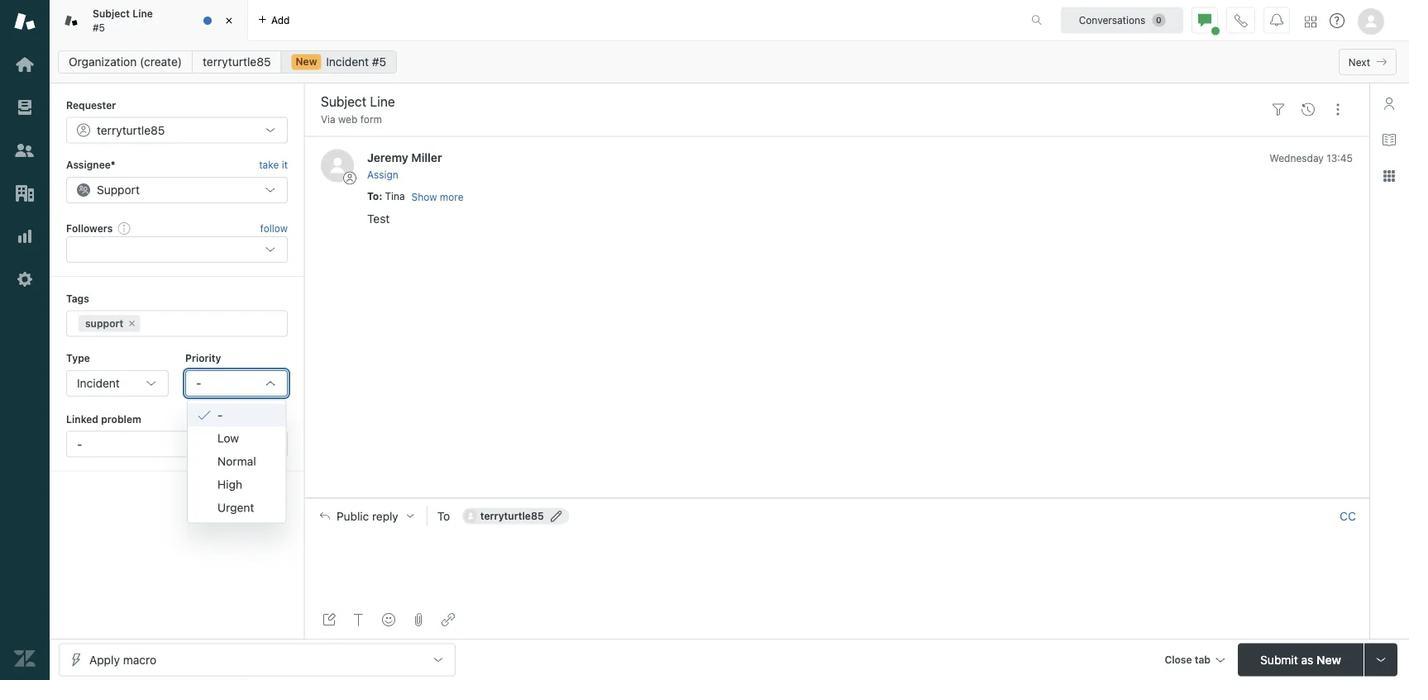 Task type: locate. For each thing, give the bounding box(es) containing it.
0 horizontal spatial to
[[367, 191, 379, 202]]

organization (create) button
[[58, 50, 193, 74]]

0 horizontal spatial new
[[296, 56, 317, 67]]

public reply button
[[305, 499, 427, 534]]

terryturtle85
[[203, 55, 271, 69], [97, 123, 165, 137], [480, 511, 544, 522]]

new right as
[[1317, 653, 1341, 667]]

new
[[296, 56, 317, 67], [1317, 653, 1341, 667]]

to left tina
[[367, 191, 379, 202]]

to : tina show more
[[367, 191, 464, 203]]

1 horizontal spatial #5
[[372, 55, 386, 69]]

tags
[[66, 293, 89, 305]]

new inside secondary element
[[296, 56, 317, 67]]

- inside popup button
[[196, 377, 201, 390]]

0 vertical spatial incident
[[326, 55, 369, 69]]

public reply
[[337, 510, 398, 523]]

jeremy miller link
[[367, 150, 442, 164]]

0 horizontal spatial #5
[[93, 22, 105, 33]]

zendesk image
[[14, 648, 36, 670]]

1 vertical spatial new
[[1317, 653, 1341, 667]]

add button
[[248, 0, 300, 41]]

organization (create)
[[69, 55, 182, 69]]

show
[[412, 192, 437, 203]]

conversations button
[[1061, 7, 1184, 33]]

avatar image
[[321, 149, 354, 182]]

take it button
[[259, 157, 288, 174]]

info on adding followers image
[[118, 222, 131, 235]]

apply macro
[[89, 653, 156, 667]]

- option
[[188, 404, 286, 427]]

get started image
[[14, 54, 36, 75]]

terryturtle85@gmail.com image
[[464, 510, 477, 523]]

incident
[[326, 55, 369, 69], [77, 377, 120, 390]]

incident down type
[[77, 377, 120, 390]]

take it
[[259, 159, 288, 171]]

2 vertical spatial terryturtle85
[[480, 511, 544, 522]]

incident up web
[[326, 55, 369, 69]]

requester element
[[66, 117, 288, 143]]

main element
[[0, 0, 50, 681]]

terryturtle85 down requester
[[97, 123, 165, 137]]

terryturtle85 down close 'image'
[[203, 55, 271, 69]]

incident inside popup button
[[77, 377, 120, 390]]

1 horizontal spatial terryturtle85
[[203, 55, 271, 69]]

public
[[337, 510, 369, 523]]

2 vertical spatial -
[[77, 437, 82, 451]]

organization
[[69, 55, 137, 69]]

normal option
[[188, 450, 286, 474]]

macro
[[123, 653, 156, 667]]

reporting image
[[14, 226, 36, 247]]

add attachment image
[[412, 614, 425, 627]]

problem
[[101, 414, 141, 425]]

#5 inside subject line #5
[[93, 22, 105, 33]]

terryturtle85 inside "requester" element
[[97, 123, 165, 137]]

customer context image
[[1383, 97, 1396, 110]]

new left incident #5
[[296, 56, 317, 67]]

tab
[[50, 0, 248, 41]]

displays possible ticket submission types image
[[1375, 654, 1388, 667]]

to inside to : tina show more
[[367, 191, 379, 202]]

terryturtle85 inside secondary element
[[203, 55, 271, 69]]

1 vertical spatial to
[[437, 510, 450, 523]]

#5 up form
[[372, 55, 386, 69]]

1 horizontal spatial incident
[[326, 55, 369, 69]]

get help image
[[1330, 13, 1345, 28]]

0 vertical spatial -
[[196, 377, 201, 390]]

0 vertical spatial to
[[367, 191, 379, 202]]

support
[[97, 183, 140, 197]]

knowledge image
[[1383, 133, 1396, 146]]

zendesk support image
[[14, 11, 36, 32]]

1 horizontal spatial new
[[1317, 653, 1341, 667]]

follow
[[260, 222, 288, 234]]

0 horizontal spatial terryturtle85
[[97, 123, 165, 137]]

draft mode image
[[323, 614, 336, 627]]

format text image
[[352, 614, 366, 627]]

conversations
[[1079, 14, 1146, 26]]

1 vertical spatial incident
[[77, 377, 120, 390]]

hide composer image
[[830, 492, 844, 505]]

2 horizontal spatial terryturtle85
[[480, 511, 544, 522]]

1 vertical spatial terryturtle85
[[97, 123, 165, 137]]

cc
[[1340, 510, 1356, 523]]

#5 down subject
[[93, 22, 105, 33]]

organizations image
[[14, 183, 36, 204]]

- down linked
[[77, 437, 82, 451]]

#5
[[93, 22, 105, 33], [372, 55, 386, 69]]

edit user image
[[551, 511, 562, 522]]

jeremy
[[367, 150, 408, 164]]

1 vertical spatial #5
[[372, 55, 386, 69]]

assignee* element
[[66, 177, 288, 203]]

close tab button
[[1157, 644, 1232, 679]]

to left terryturtle85@gmail.com image
[[437, 510, 450, 523]]

incident inside secondary element
[[326, 55, 369, 69]]

0 horizontal spatial incident
[[77, 377, 120, 390]]

-
[[196, 377, 201, 390], [218, 409, 223, 422], [77, 437, 82, 451]]

1 vertical spatial -
[[218, 409, 223, 422]]

0 vertical spatial #5
[[93, 22, 105, 33]]

secondary element
[[50, 45, 1409, 79]]

submit
[[1261, 653, 1298, 667]]

0 vertical spatial new
[[296, 56, 317, 67]]

- up 'low'
[[218, 409, 223, 422]]

test
[[367, 212, 390, 225]]

- down priority
[[196, 377, 201, 390]]

web
[[338, 114, 358, 125]]

follow button
[[260, 221, 288, 236]]

terryturtle85 right terryturtle85@gmail.com image
[[480, 511, 544, 522]]

close tab
[[1165, 655, 1211, 666]]

cc button
[[1340, 509, 1356, 524]]

as
[[1301, 653, 1314, 667]]

0 vertical spatial terryturtle85
[[203, 55, 271, 69]]

linked
[[66, 414, 98, 425]]

Subject field
[[318, 92, 1260, 112]]

2 horizontal spatial -
[[218, 409, 223, 422]]

high
[[218, 478, 242, 492]]

tina
[[385, 191, 405, 202]]

followers
[[66, 222, 113, 234]]

1 horizontal spatial to
[[437, 510, 450, 523]]

show more button
[[412, 190, 464, 205]]

to
[[367, 191, 379, 202], [437, 510, 450, 523]]

admin image
[[14, 269, 36, 290]]

customers image
[[14, 140, 36, 161]]

13:45
[[1327, 152, 1353, 164]]

add link (cmd k) image
[[442, 614, 455, 627]]

notifications image
[[1270, 14, 1284, 27]]

1 horizontal spatial -
[[196, 377, 201, 390]]

it
[[282, 159, 288, 171]]

type
[[66, 353, 90, 364]]



Task type: vqa. For each thing, say whether or not it's contained in the screenshot.
"Thursday 08:26"
no



Task type: describe. For each thing, give the bounding box(es) containing it.
wednesday
[[1270, 152, 1324, 164]]

tabs tab list
[[50, 0, 1014, 41]]

low option
[[188, 427, 286, 450]]

subject line #5
[[93, 8, 153, 33]]

- button
[[185, 371, 288, 397]]

linked problem
[[66, 414, 141, 425]]

assign button
[[367, 168, 398, 183]]

miller
[[411, 150, 442, 164]]

jeremy miller assign
[[367, 150, 442, 181]]

via web form
[[321, 114, 382, 125]]

apply
[[89, 653, 120, 667]]

zendesk products image
[[1305, 16, 1317, 28]]

normal
[[218, 455, 256, 469]]

reply
[[372, 510, 398, 523]]

next
[[1349, 56, 1370, 68]]

events image
[[1302, 103, 1315, 116]]

more
[[440, 192, 464, 203]]

(create)
[[140, 55, 182, 69]]

incident for incident
[[77, 377, 120, 390]]

to for to : tina show more
[[367, 191, 379, 202]]

submit as new
[[1261, 653, 1341, 667]]

close
[[1165, 655, 1192, 666]]

tab
[[1195, 655, 1211, 666]]

terryturtle85 for to
[[480, 511, 544, 522]]

urgent
[[218, 501, 254, 515]]

low
[[218, 432, 239, 445]]

incident button
[[66, 371, 169, 397]]

tab containing subject line
[[50, 0, 248, 41]]

subject
[[93, 8, 130, 20]]

filter image
[[1272, 103, 1285, 116]]

support
[[85, 318, 123, 330]]

to for to
[[437, 510, 450, 523]]

take
[[259, 159, 279, 171]]

remove image
[[127, 319, 137, 329]]

next button
[[1339, 49, 1397, 75]]

add
[[271, 14, 290, 26]]

apps image
[[1383, 170, 1396, 183]]

ticket actions image
[[1332, 103, 1345, 116]]

urgent option
[[188, 497, 286, 520]]

via
[[321, 114, 336, 125]]

#5 inside secondary element
[[372, 55, 386, 69]]

requester
[[66, 99, 116, 111]]

insert emojis image
[[382, 614, 395, 627]]

followers element
[[66, 237, 288, 263]]

line
[[133, 8, 153, 20]]

terryturtle85 for requester
[[97, 123, 165, 137]]

high option
[[188, 474, 286, 497]]

views image
[[14, 97, 36, 118]]

Wednesday 13:45 text field
[[1270, 152, 1353, 164]]

terryturtle85 link
[[192, 50, 282, 74]]

incident for incident #5
[[326, 55, 369, 69]]

form
[[360, 114, 382, 125]]

assign
[[367, 169, 398, 181]]

:
[[379, 191, 382, 202]]

assignee*
[[66, 159, 115, 171]]

incident #5
[[326, 55, 386, 69]]

close image
[[221, 12, 237, 29]]

0 horizontal spatial -
[[77, 437, 82, 451]]

button displays agent's chat status as online. image
[[1198, 14, 1212, 27]]

priority list box
[[187, 400, 287, 524]]

wednesday 13:45
[[1270, 152, 1353, 164]]

- inside option
[[218, 409, 223, 422]]

priority
[[185, 353, 221, 364]]



